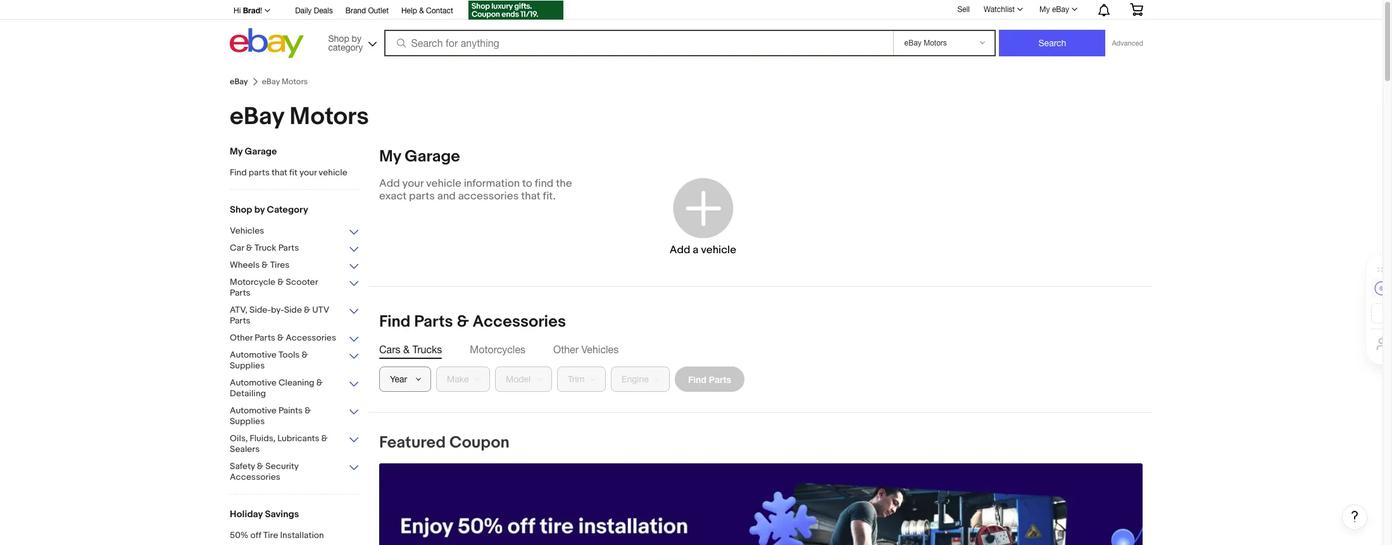 Task type: describe. For each thing, give the bounding box(es) containing it.
off
[[251, 530, 261, 541]]

side-
[[250, 305, 271, 315]]

find for find parts
[[688, 374, 707, 385]]

1 vertical spatial accessories
[[286, 333, 336, 343]]

1 horizontal spatial garage
[[405, 147, 460, 167]]

a
[[693, 244, 699, 256]]

that inside add your vehicle information to find the exact parts and accessories that fit.
[[521, 190, 541, 203]]

installation
[[280, 530, 324, 541]]

my inside main content
[[379, 147, 401, 167]]

holiday
[[230, 509, 263, 521]]

0 horizontal spatial your
[[300, 167, 317, 178]]

other vehicles
[[554, 344, 619, 355]]

& inside account navigation
[[419, 6, 424, 15]]

category
[[267, 204, 308, 216]]

cars
[[379, 344, 401, 355]]

atv, side-by-side & utv parts button
[[230, 305, 360, 327]]

detailing
[[230, 388, 266, 399]]

get the coupon image
[[469, 1, 564, 20]]

paints
[[279, 405, 303, 416]]

ebay inside account navigation
[[1053, 5, 1070, 14]]

motorcycle
[[230, 277, 276, 288]]

add a vehicle image
[[670, 174, 737, 241]]

ebay motors
[[230, 102, 369, 132]]

car & truck parts button
[[230, 243, 360, 255]]

help, opens dialogs image
[[1349, 511, 1362, 523]]

hi brad !
[[234, 6, 262, 15]]

add your vehicle information to find the exact parts and accessories that fit.
[[379, 177, 572, 203]]

brand outlet link
[[346, 4, 389, 18]]

2 automotive from the top
[[230, 378, 277, 388]]

motorcycles
[[470, 344, 526, 355]]

tab list containing cars & trucks
[[379, 343, 1143, 357]]

contact
[[426, 6, 453, 15]]

car
[[230, 243, 244, 253]]

by for category
[[254, 204, 265, 216]]

cleaning
[[279, 378, 315, 388]]

ebay for ebay motors
[[230, 102, 284, 132]]

daily deals
[[295, 6, 333, 15]]

featured coupon
[[379, 433, 510, 453]]

parts inside find parts button
[[709, 374, 732, 385]]

find for find parts that fit your vehicle
[[230, 167, 247, 178]]

featured
[[379, 433, 446, 453]]

information
[[464, 177, 520, 190]]

vehicles inside tab list
[[582, 344, 619, 355]]

main content containing my garage
[[369, 147, 1368, 545]]

find parts that fit your vehicle link
[[230, 167, 360, 179]]

find for find parts & accessories
[[379, 312, 411, 332]]

watchlist link
[[977, 2, 1029, 17]]

find parts that fit your vehicle
[[230, 167, 348, 178]]

none text field inside main content
[[379, 464, 1143, 545]]

outlet
[[368, 6, 389, 15]]

other inside "vehicles car & truck parts wheels & tires motorcycle & scooter parts atv, side-by-side & utv parts other parts & accessories automotive tools & supplies automotive cleaning & detailing automotive paints & supplies oils, fluids, lubricants & sealers safety & security accessories"
[[230, 333, 253, 343]]

security
[[265, 461, 299, 472]]

add a vehicle button
[[625, 160, 782, 274]]

sell link
[[952, 5, 976, 14]]

exact
[[379, 190, 407, 203]]

account navigation
[[227, 0, 1153, 22]]

deals
[[314, 6, 333, 15]]

category
[[328, 42, 363, 52]]

cars & trucks
[[379, 344, 442, 355]]

find parts & accessories
[[379, 312, 566, 332]]

enjoy 50% off tire installation image
[[379, 464, 1143, 545]]

oils,
[[230, 433, 248, 444]]

automotive cleaning & detailing button
[[230, 378, 360, 400]]

fluids,
[[250, 433, 276, 444]]

vehicles car & truck parts wheels & tires motorcycle & scooter parts atv, side-by-side & utv parts other parts & accessories automotive tools & supplies automotive cleaning & detailing automotive paints & supplies oils, fluids, lubricants & sealers safety & security accessories
[[230, 225, 336, 483]]

advanced
[[1113, 39, 1144, 47]]

accessories inside main content
[[473, 312, 566, 332]]

other inside tab list
[[554, 344, 579, 355]]

oils, fluids, lubricants & sealers button
[[230, 433, 360, 456]]

shop by category
[[328, 33, 363, 52]]

side
[[284, 305, 302, 315]]

daily deals link
[[295, 4, 333, 18]]

scooter
[[286, 277, 318, 288]]

by-
[[271, 305, 284, 315]]

Search for anything text field
[[386, 31, 891, 55]]

lubricants
[[278, 433, 320, 444]]

tire
[[263, 530, 278, 541]]

coupon
[[450, 433, 510, 453]]

vehicles button
[[230, 225, 360, 238]]

advanced link
[[1106, 30, 1150, 56]]

1 horizontal spatial my garage
[[379, 147, 460, 167]]

add a vehicle
[[670, 244, 737, 256]]

help & contact link
[[402, 4, 453, 18]]

accessories
[[458, 190, 519, 203]]

hi
[[234, 6, 241, 15]]

trucks
[[413, 344, 442, 355]]

and
[[438, 190, 456, 203]]

add for add your vehicle information to find the exact parts and accessories that fit.
[[379, 177, 400, 190]]

sealers
[[230, 444, 260, 455]]

shop by category
[[230, 204, 308, 216]]

50%
[[230, 530, 249, 541]]



Task type: locate. For each thing, give the bounding box(es) containing it.
0 horizontal spatial my garage
[[230, 146, 277, 158]]

help
[[402, 6, 417, 15]]

& inside tab list
[[403, 344, 410, 355]]

my right watchlist link
[[1040, 5, 1051, 14]]

parts
[[279, 243, 299, 253], [230, 288, 251, 298], [414, 312, 453, 332], [230, 315, 251, 326], [255, 333, 275, 343], [709, 374, 732, 385]]

0 horizontal spatial vehicle
[[319, 167, 348, 178]]

accessories
[[473, 312, 566, 332], [286, 333, 336, 343], [230, 472, 281, 483]]

automotive down detailing
[[230, 405, 277, 416]]

by down the brand
[[352, 33, 362, 43]]

brand outlet
[[346, 6, 389, 15]]

0 horizontal spatial my
[[230, 146, 243, 158]]

parts
[[249, 167, 270, 178], [409, 190, 435, 203]]

1 horizontal spatial add
[[670, 244, 691, 256]]

0 vertical spatial by
[[352, 33, 362, 43]]

find
[[535, 177, 554, 190]]

by inside shop by category
[[352, 33, 362, 43]]

ebay link
[[230, 77, 248, 87]]

add left a
[[670, 244, 691, 256]]

0 vertical spatial shop
[[328, 33, 349, 43]]

shop for shop by category
[[230, 204, 252, 216]]

1 supplies from the top
[[230, 360, 265, 371]]

my garage up exact at the top left of page
[[379, 147, 460, 167]]

3 automotive from the top
[[230, 405, 277, 416]]

shop for shop by category
[[328, 33, 349, 43]]

sell
[[958, 5, 970, 14]]

add left and
[[379, 177, 400, 190]]

1 automotive from the top
[[230, 350, 277, 360]]

motorcycle & scooter parts button
[[230, 277, 360, 300]]

fit
[[290, 167, 298, 178]]

find
[[230, 167, 247, 178], [379, 312, 411, 332], [688, 374, 707, 385]]

2 horizontal spatial find
[[688, 374, 707, 385]]

add
[[379, 177, 400, 190], [670, 244, 691, 256]]

wheels
[[230, 260, 260, 270]]

0 vertical spatial add
[[379, 177, 400, 190]]

shop
[[328, 33, 349, 43], [230, 204, 252, 216]]

my ebay link
[[1033, 2, 1084, 17]]

daily
[[295, 6, 312, 15]]

accessories down atv, side-by-side & utv parts dropdown button in the left bottom of the page
[[286, 333, 336, 343]]

50% off tire installation link
[[230, 530, 360, 542]]

vehicle right a
[[701, 244, 737, 256]]

1 horizontal spatial my
[[379, 147, 401, 167]]

safety & security accessories button
[[230, 461, 360, 484]]

my ebay
[[1040, 5, 1070, 14]]

1 horizontal spatial vehicle
[[426, 177, 462, 190]]

my
[[1040, 5, 1051, 14], [230, 146, 243, 158], [379, 147, 401, 167]]

0 vertical spatial supplies
[[230, 360, 265, 371]]

1 vertical spatial other
[[554, 344, 579, 355]]

automotive tools & supplies button
[[230, 350, 360, 372]]

0 horizontal spatial parts
[[249, 167, 270, 178]]

watchlist
[[984, 5, 1015, 14]]

add inside add your vehicle information to find the exact parts and accessories that fit.
[[379, 177, 400, 190]]

parts left fit
[[249, 167, 270, 178]]

2 vertical spatial ebay
[[230, 102, 284, 132]]

accessories down the sealers
[[230, 472, 281, 483]]

2 vertical spatial automotive
[[230, 405, 277, 416]]

atv,
[[230, 305, 248, 315]]

2 horizontal spatial my
[[1040, 5, 1051, 14]]

your shopping cart image
[[1130, 3, 1145, 16]]

1 horizontal spatial other
[[554, 344, 579, 355]]

utv
[[312, 305, 329, 315]]

garage
[[245, 146, 277, 158], [405, 147, 460, 167]]

my up exact at the top left of page
[[379, 147, 401, 167]]

0 horizontal spatial other
[[230, 333, 253, 343]]

0 vertical spatial parts
[[249, 167, 270, 178]]

1 horizontal spatial find
[[379, 312, 411, 332]]

garage up find parts that fit your vehicle
[[245, 146, 277, 158]]

shop inside shop by category
[[328, 33, 349, 43]]

add inside button
[[670, 244, 691, 256]]

savings
[[265, 509, 299, 521]]

that left fit
[[272, 167, 288, 178]]

brand
[[346, 6, 366, 15]]

garage up and
[[405, 147, 460, 167]]

supplies up oils,
[[230, 416, 265, 427]]

1 horizontal spatial by
[[352, 33, 362, 43]]

1 vertical spatial automotive
[[230, 378, 277, 388]]

0 vertical spatial ebay
[[1053, 5, 1070, 14]]

0 vertical spatial that
[[272, 167, 288, 178]]

automotive paints & supplies button
[[230, 405, 360, 428]]

vehicle right fit
[[319, 167, 348, 178]]

parts inside find parts that fit your vehicle link
[[249, 167, 270, 178]]

0 horizontal spatial garage
[[245, 146, 277, 158]]

shop up car on the left of the page
[[230, 204, 252, 216]]

0 vertical spatial automotive
[[230, 350, 277, 360]]

tools
[[279, 350, 300, 360]]

1 horizontal spatial parts
[[409, 190, 435, 203]]

1 vertical spatial shop
[[230, 204, 252, 216]]

vehicle left information
[[426, 177, 462, 190]]

0 horizontal spatial by
[[254, 204, 265, 216]]

my garage
[[230, 146, 277, 158], [379, 147, 460, 167]]

1 vertical spatial find
[[379, 312, 411, 332]]

automotive left the cleaning on the bottom of page
[[230, 378, 277, 388]]

brad
[[243, 6, 260, 15]]

tab list
[[379, 343, 1143, 357]]

truck
[[255, 243, 277, 253]]

vehicle
[[319, 167, 348, 178], [426, 177, 462, 190], [701, 244, 737, 256]]

none submit inside shop by category banner
[[1000, 30, 1106, 56]]

vehicles
[[230, 225, 264, 236], [582, 344, 619, 355]]

by left category
[[254, 204, 265, 216]]

0 vertical spatial vehicles
[[230, 225, 264, 236]]

the
[[556, 177, 572, 190]]

automotive left "tools"
[[230, 350, 277, 360]]

&
[[419, 6, 424, 15], [246, 243, 253, 253], [262, 260, 268, 270], [278, 277, 284, 288], [304, 305, 311, 315], [457, 312, 469, 332], [277, 333, 284, 343], [403, 344, 410, 355], [302, 350, 308, 360], [317, 378, 323, 388], [305, 405, 311, 416], [322, 433, 328, 444], [257, 461, 264, 472]]

1 vertical spatial ebay
[[230, 77, 248, 87]]

your right fit
[[300, 167, 317, 178]]

parts left and
[[409, 190, 435, 203]]

0 horizontal spatial vehicles
[[230, 225, 264, 236]]

50% off tire installation
[[230, 530, 324, 541]]

1 vertical spatial by
[[254, 204, 265, 216]]

vehicle inside add your vehicle information to find the exact parts and accessories that fit.
[[426, 177, 462, 190]]

None submit
[[1000, 30, 1106, 56]]

main content
[[369, 147, 1368, 545]]

1 horizontal spatial vehicles
[[582, 344, 619, 355]]

my garage up find parts that fit your vehicle
[[230, 146, 277, 158]]

ebay
[[1053, 5, 1070, 14], [230, 77, 248, 87], [230, 102, 284, 132]]

fit.
[[543, 190, 556, 203]]

None text field
[[379, 464, 1143, 545]]

find parts
[[688, 374, 732, 385]]

parts inside add your vehicle information to find the exact parts and accessories that fit.
[[409, 190, 435, 203]]

1 vertical spatial supplies
[[230, 416, 265, 427]]

0 horizontal spatial add
[[379, 177, 400, 190]]

2 supplies from the top
[[230, 416, 265, 427]]

other parts & accessories button
[[230, 333, 360, 345]]

shop down deals
[[328, 33, 349, 43]]

0 vertical spatial accessories
[[473, 312, 566, 332]]

wheels & tires button
[[230, 260, 360, 272]]

0 horizontal spatial that
[[272, 167, 288, 178]]

1 vertical spatial vehicles
[[582, 344, 619, 355]]

shop by category banner
[[227, 0, 1153, 61]]

that left fit.
[[521, 190, 541, 203]]

your inside add your vehicle information to find the exact parts and accessories that fit.
[[403, 177, 424, 190]]

1 horizontal spatial your
[[403, 177, 424, 190]]

your left and
[[403, 177, 424, 190]]

my up find parts that fit your vehicle
[[230, 146, 243, 158]]

by for category
[[352, 33, 362, 43]]

0 horizontal spatial accessories
[[230, 472, 281, 483]]

to
[[523, 177, 533, 190]]

2 vertical spatial find
[[688, 374, 707, 385]]

0 vertical spatial find
[[230, 167, 247, 178]]

add for add a vehicle
[[670, 244, 691, 256]]

supplies up detailing
[[230, 360, 265, 371]]

vehicle for add your vehicle information to find the exact parts and accessories that fit.
[[426, 177, 462, 190]]

safety
[[230, 461, 255, 472]]

0 horizontal spatial shop
[[230, 204, 252, 216]]

vehicle for add a vehicle
[[701, 244, 737, 256]]

2 vertical spatial accessories
[[230, 472, 281, 483]]

1 horizontal spatial that
[[521, 190, 541, 203]]

accessories up motorcycles
[[473, 312, 566, 332]]

1 vertical spatial add
[[670, 244, 691, 256]]

find inside button
[[688, 374, 707, 385]]

1 vertical spatial that
[[521, 190, 541, 203]]

holiday savings
[[230, 509, 299, 521]]

0 horizontal spatial find
[[230, 167, 247, 178]]

find parts button
[[675, 367, 745, 392]]

vehicle inside button
[[701, 244, 737, 256]]

1 vertical spatial parts
[[409, 190, 435, 203]]

your
[[300, 167, 317, 178], [403, 177, 424, 190]]

my inside account navigation
[[1040, 5, 1051, 14]]

!
[[260, 6, 262, 15]]

other
[[230, 333, 253, 343], [554, 344, 579, 355]]

2 horizontal spatial accessories
[[473, 312, 566, 332]]

1 horizontal spatial accessories
[[286, 333, 336, 343]]

motors
[[290, 102, 369, 132]]

ebay for ebay
[[230, 77, 248, 87]]

shop by category button
[[323, 28, 380, 55]]

help & contact
[[402, 6, 453, 15]]

1 horizontal spatial shop
[[328, 33, 349, 43]]

vehicles inside "vehicles car & truck parts wheels & tires motorcycle & scooter parts atv, side-by-side & utv parts other parts & accessories automotive tools & supplies automotive cleaning & detailing automotive paints & supplies oils, fluids, lubricants & sealers safety & security accessories"
[[230, 225, 264, 236]]

supplies
[[230, 360, 265, 371], [230, 416, 265, 427]]

tires
[[270, 260, 290, 270]]

2 horizontal spatial vehicle
[[701, 244, 737, 256]]

that
[[272, 167, 288, 178], [521, 190, 541, 203]]

0 vertical spatial other
[[230, 333, 253, 343]]



Task type: vqa. For each thing, say whether or not it's contained in the screenshot.
Watchlist IMAGE
no



